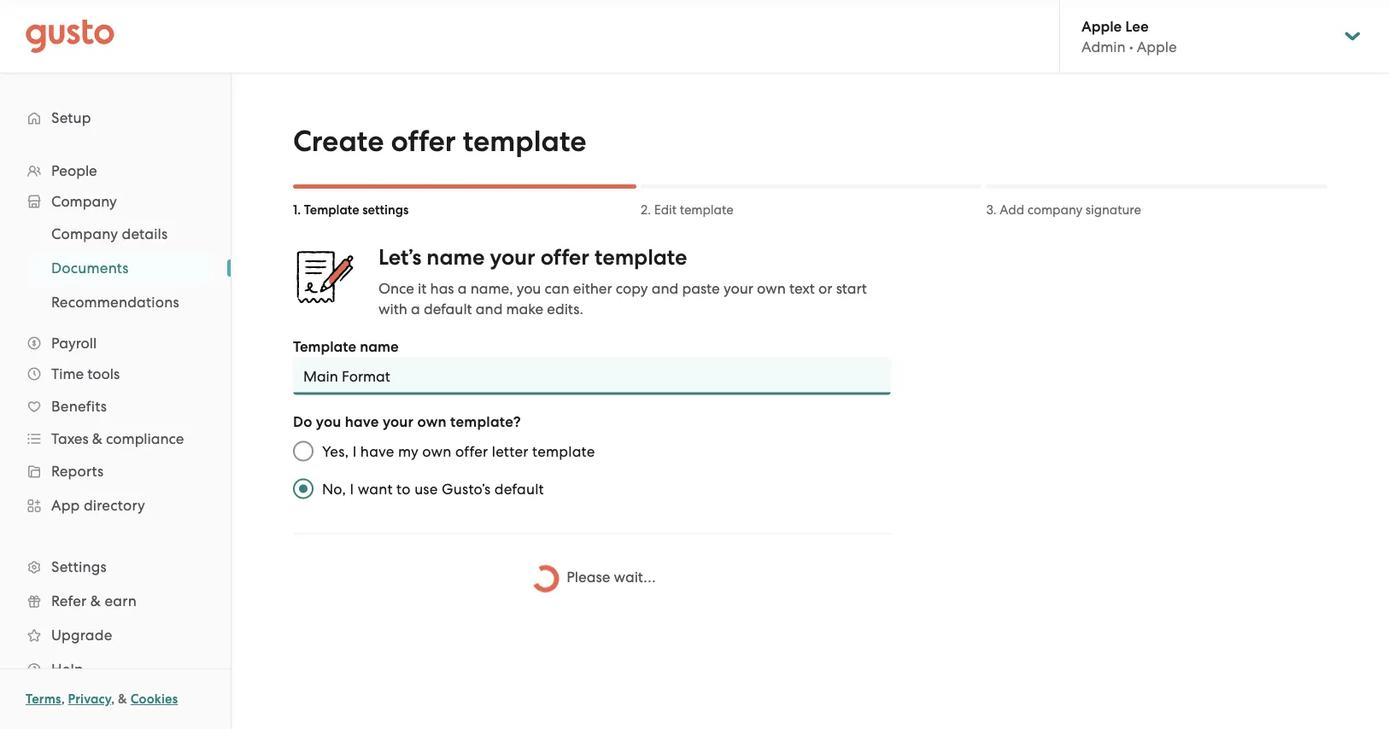 Task type: vqa. For each thing, say whether or not it's contained in the screenshot.
What is the accrual method?
no



Task type: locate. For each thing, give the bounding box(es) containing it.
apple
[[1082, 17, 1122, 35], [1137, 38, 1177, 55]]

privacy
[[68, 692, 111, 707]]

0 horizontal spatial name
[[360, 338, 399, 356]]

time tools button
[[17, 359, 214, 390]]

edit
[[654, 202, 677, 217]]

1 horizontal spatial a
[[458, 280, 467, 297]]

1 vertical spatial own
[[417, 414, 447, 431]]

you right the do
[[316, 414, 341, 431]]

0 vertical spatial name
[[427, 245, 485, 271]]

, left 'privacy' link
[[61, 692, 65, 707]]

0 vertical spatial and
[[652, 280, 679, 297]]

terms
[[26, 692, 61, 707]]

your up the 'name,'
[[490, 245, 535, 271]]

own
[[757, 280, 786, 297], [417, 414, 447, 431], [422, 443, 452, 460]]

help
[[51, 661, 84, 678]]

please wait…
[[567, 569, 656, 586]]

1 , from the left
[[61, 692, 65, 707]]

0 vertical spatial own
[[757, 280, 786, 297]]

, down the help link in the left of the page
[[111, 692, 115, 707]]

template
[[304, 202, 359, 218], [293, 338, 356, 356]]

1 list from the top
[[0, 156, 231, 687]]

0 horizontal spatial and
[[476, 301, 503, 318]]

have for my
[[360, 443, 394, 460]]

1 horizontal spatial you
[[517, 280, 541, 297]]

1 vertical spatial you
[[316, 414, 341, 431]]

compliance
[[106, 431, 184, 448]]

a right has
[[458, 280, 467, 297]]

offer up settings
[[391, 124, 456, 159]]

default inside once it has a name, you can either copy and paste your own text or start with a default and make edits.
[[424, 301, 472, 318]]

0 vertical spatial company
[[51, 193, 117, 210]]

1 vertical spatial i
[[350, 481, 354, 498]]

2 vertical spatial your
[[383, 414, 414, 431]]

1 vertical spatial offer
[[541, 245, 589, 271]]

refer & earn
[[51, 593, 137, 610]]

0 horizontal spatial default
[[424, 301, 472, 318]]

company down people
[[51, 193, 117, 210]]

your up my
[[383, 414, 414, 431]]

name
[[427, 245, 485, 271], [360, 338, 399, 356]]

company button
[[17, 186, 214, 217]]

0 vertical spatial i
[[353, 443, 357, 460]]

and
[[652, 280, 679, 297], [476, 301, 503, 318]]

2 list from the top
[[0, 217, 231, 320]]

1 vertical spatial apple
[[1137, 38, 1177, 55]]

gusto's
[[442, 481, 491, 498]]

& left earn
[[90, 593, 101, 610]]

make
[[506, 301, 543, 318]]

own up my
[[417, 414, 447, 431]]

refer
[[51, 593, 87, 610]]

default down letter
[[494, 481, 544, 498]]

0 vertical spatial template
[[304, 202, 359, 218]]

your
[[490, 245, 535, 271], [724, 280, 753, 297], [383, 414, 414, 431]]

benefits link
[[17, 391, 214, 422]]

1 horizontal spatial apple
[[1137, 38, 1177, 55]]

company
[[51, 193, 117, 210], [51, 226, 118, 243]]

yes,
[[322, 443, 349, 460]]

name up has
[[427, 245, 485, 271]]

taxes
[[51, 431, 89, 448]]

& right taxes
[[92, 431, 102, 448]]

help link
[[17, 654, 214, 685]]

1 vertical spatial template
[[293, 338, 356, 356]]

privacy link
[[68, 692, 111, 707]]

& inside 'link'
[[90, 593, 101, 610]]

list containing people
[[0, 156, 231, 687]]

0 vertical spatial a
[[458, 280, 467, 297]]

documents link
[[31, 253, 214, 284]]

company details link
[[31, 219, 214, 249]]

tools
[[87, 366, 120, 383]]

0 vertical spatial you
[[517, 280, 541, 297]]

2 vertical spatial own
[[422, 443, 452, 460]]

please
[[567, 569, 610, 586]]

let's name your offer template
[[378, 245, 687, 271]]

template?
[[450, 414, 521, 431]]

name for template
[[360, 338, 399, 356]]

time
[[51, 366, 84, 383]]

1 vertical spatial company
[[51, 226, 118, 243]]

apple right •
[[1137, 38, 1177, 55]]

have left my
[[360, 443, 394, 460]]

2 vertical spatial offer
[[455, 443, 488, 460]]

company up documents
[[51, 226, 118, 243]]

1 vertical spatial your
[[724, 280, 753, 297]]

company inside dropdown button
[[51, 193, 117, 210]]

1 vertical spatial a
[[411, 301, 420, 318]]

once it has a name, you can either copy and paste your own text or start with a default and make edits.
[[378, 280, 867, 318]]

& down the help link in the left of the page
[[118, 692, 127, 707]]

1 horizontal spatial name
[[427, 245, 485, 271]]

reports link
[[17, 456, 214, 487]]

recommendations
[[51, 294, 179, 311]]

0 horizontal spatial apple
[[1082, 17, 1122, 35]]

yes, i have my own offer letter template
[[322, 443, 595, 460]]

own for template?
[[417, 414, 447, 431]]

earn
[[105, 593, 137, 610]]

0 vertical spatial offer
[[391, 124, 456, 159]]

& for earn
[[90, 593, 101, 610]]

default down has
[[424, 301, 472, 318]]

details
[[122, 226, 168, 243]]

1 vertical spatial have
[[360, 443, 394, 460]]

i
[[353, 443, 357, 460], [350, 481, 354, 498]]

1 vertical spatial &
[[90, 593, 101, 610]]

0 horizontal spatial ,
[[61, 692, 65, 707]]

you inside once it has a name, you can either copy and paste your own text or start with a default and make edits.
[[517, 280, 541, 297]]

1 vertical spatial name
[[360, 338, 399, 356]]

settings
[[362, 202, 409, 218]]

1 horizontal spatial ,
[[111, 692, 115, 707]]

have
[[345, 414, 379, 431], [360, 443, 394, 460]]

template for template name
[[293, 338, 356, 356]]

template up the do
[[293, 338, 356, 356]]

offer down the "template?" at the left bottom of the page
[[455, 443, 488, 460]]

0 horizontal spatial your
[[383, 414, 414, 431]]

2 company from the top
[[51, 226, 118, 243]]

paste
[[682, 280, 720, 297]]

list
[[0, 156, 231, 687], [0, 217, 231, 320]]

once
[[378, 280, 414, 297]]

refer & earn link
[[17, 586, 214, 617]]

you up make
[[517, 280, 541, 297]]

and down the 'name,'
[[476, 301, 503, 318]]

setup link
[[17, 103, 214, 133]]

your inside once it has a name, you can either copy and paste your own text or start with a default and make edits.
[[724, 280, 753, 297]]

own inside once it has a name, you can either copy and paste your own text or start with a default and make edits.
[[757, 280, 786, 297]]

offer up can
[[541, 245, 589, 271]]

1 company from the top
[[51, 193, 117, 210]]

& inside dropdown button
[[92, 431, 102, 448]]

list containing company details
[[0, 217, 231, 320]]

directory
[[84, 497, 145, 514]]

signature
[[1086, 202, 1141, 217]]

template
[[463, 124, 587, 159], [680, 202, 734, 217], [595, 245, 687, 271], [532, 443, 595, 460]]

1 vertical spatial and
[[476, 301, 503, 318]]

upgrade
[[51, 627, 112, 644]]

i right yes,
[[353, 443, 357, 460]]

have up yes,
[[345, 414, 379, 431]]

a down 'it'
[[411, 301, 420, 318]]

0 vertical spatial default
[[424, 301, 472, 318]]

taxes & compliance button
[[17, 424, 214, 455]]

home image
[[26, 19, 114, 53]]

0 vertical spatial have
[[345, 414, 379, 431]]

1 horizontal spatial your
[[490, 245, 535, 271]]

have for your
[[345, 414, 379, 431]]

1 vertical spatial default
[[494, 481, 544, 498]]

own right my
[[422, 443, 452, 460]]

apple up admin at the right top of page
[[1082, 17, 1122, 35]]

2 horizontal spatial your
[[724, 280, 753, 297]]

,
[[61, 692, 65, 707], [111, 692, 115, 707]]

you
[[517, 280, 541, 297], [316, 414, 341, 431]]

0 vertical spatial &
[[92, 431, 102, 448]]

template left settings
[[304, 202, 359, 218]]

0 horizontal spatial you
[[316, 414, 341, 431]]

default
[[424, 301, 472, 318], [494, 481, 544, 498]]

and right copy at the top left of page
[[652, 280, 679, 297]]

offer
[[391, 124, 456, 159], [541, 245, 589, 271], [455, 443, 488, 460]]

setup
[[51, 109, 91, 126]]

i right no, at bottom
[[350, 481, 354, 498]]

your right the paste
[[724, 280, 753, 297]]

0 horizontal spatial a
[[411, 301, 420, 318]]

name down with
[[360, 338, 399, 356]]

own left text
[[757, 280, 786, 297]]

a
[[458, 280, 467, 297], [411, 301, 420, 318]]

documents
[[51, 260, 129, 277]]

apple lee admin • apple
[[1082, 17, 1177, 55]]



Task type: describe. For each thing, give the bounding box(es) containing it.
0 vertical spatial apple
[[1082, 17, 1122, 35]]

it
[[418, 280, 427, 297]]

create offer template
[[293, 124, 587, 159]]

or
[[819, 280, 833, 297]]

Template name text field
[[293, 358, 891, 395]]

1 horizontal spatial default
[[494, 481, 544, 498]]

copy
[[616, 280, 648, 297]]

settings
[[51, 559, 107, 576]]

edit template
[[654, 202, 734, 217]]

add
[[1000, 202, 1025, 217]]

2 , from the left
[[111, 692, 115, 707]]

cookies button
[[131, 690, 178, 710]]

loading. please wait. image
[[528, 562, 563, 597]]

terms link
[[26, 692, 61, 707]]

start
[[836, 280, 867, 297]]

recommendations link
[[31, 287, 214, 318]]

either
[[573, 280, 612, 297]]

company for company
[[51, 193, 117, 210]]

do you have your own template?
[[293, 414, 521, 431]]

can
[[545, 280, 570, 297]]

•
[[1129, 38, 1133, 55]]

has
[[430, 280, 454, 297]]

app directory link
[[17, 490, 214, 521]]

with
[[378, 301, 407, 318]]

1 horizontal spatial and
[[652, 280, 679, 297]]

reports
[[51, 463, 104, 480]]

want
[[358, 481, 393, 498]]

own for offer
[[422, 443, 452, 460]]

use
[[415, 481, 438, 498]]

do
[[293, 414, 312, 431]]

create
[[293, 124, 384, 159]]

to
[[397, 481, 411, 498]]

people button
[[17, 156, 214, 186]]

0 vertical spatial your
[[490, 245, 535, 271]]

my
[[398, 443, 419, 460]]

terms , privacy , & cookies
[[26, 692, 178, 707]]

app
[[51, 497, 80, 514]]

company for company details
[[51, 226, 118, 243]]

template name
[[293, 338, 399, 356]]

no,
[[322, 481, 346, 498]]

upgrade link
[[17, 620, 214, 651]]

text
[[789, 280, 815, 297]]

letter
[[492, 443, 529, 460]]

i for yes,
[[353, 443, 357, 460]]

company details
[[51, 226, 168, 243]]

app directory
[[51, 497, 145, 514]]

name for let's
[[427, 245, 485, 271]]

admin
[[1082, 38, 1126, 55]]

& for compliance
[[92, 431, 102, 448]]

payroll button
[[17, 328, 214, 359]]

add company signature
[[1000, 202, 1141, 217]]

settings link
[[17, 552, 214, 583]]

lee
[[1126, 17, 1149, 35]]

taxes & compliance
[[51, 431, 184, 448]]

name,
[[470, 280, 513, 297]]

i for no,
[[350, 481, 354, 498]]

Yes, I have my own offer letter template radio
[[284, 433, 322, 470]]

gusto navigation element
[[0, 73, 231, 714]]

people
[[51, 162, 97, 179]]

benefits
[[51, 398, 107, 415]]

edits.
[[547, 301, 583, 318]]

cookies
[[131, 692, 178, 707]]

payroll
[[51, 335, 97, 352]]

let's
[[378, 245, 421, 271]]

wait…
[[614, 569, 656, 586]]

time tools
[[51, 366, 120, 383]]

2 vertical spatial &
[[118, 692, 127, 707]]

no, i want to use gusto's default
[[322, 481, 544, 498]]

company
[[1028, 202, 1083, 217]]

template settings
[[304, 202, 409, 218]]

template for template settings
[[304, 202, 359, 218]]

No, I want to use Gusto's default radio
[[284, 470, 322, 508]]



